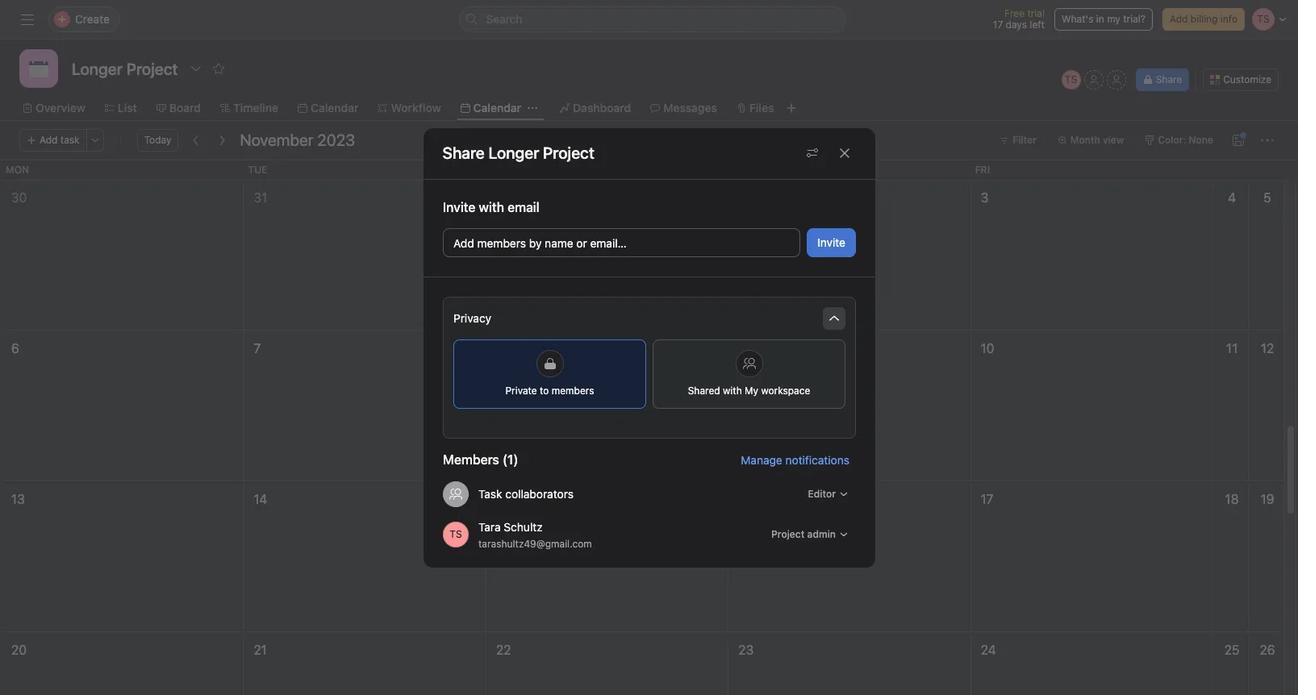 Task type: describe. For each thing, give the bounding box(es) containing it.
workflow
[[391, 101, 441, 115]]

messages
[[663, 101, 717, 115]]

22
[[496, 643, 511, 657]]

board link
[[156, 99, 201, 117]]

share longer project
[[442, 144, 594, 162]]

invite for invite
[[817, 235, 845, 249]]

files link
[[736, 99, 774, 117]]

dashboard
[[573, 101, 631, 115]]

overview
[[35, 101, 85, 115]]

1 horizontal spatial add task
[[673, 309, 714, 321]]

tue
[[248, 164, 267, 176]]

1 calendar link from the left
[[298, 99, 359, 117]]

start
[[500, 220, 522, 232]]

calendar for 1st calendar link from right
[[473, 101, 521, 115]]

invite with email
[[442, 200, 539, 214]]

privacy
[[453, 311, 491, 325]]

wed
[[490, 164, 513, 176]]

add to starred image
[[212, 62, 225, 75]]

longer project
[[488, 144, 594, 162]]

timeline
[[233, 101, 278, 115]]

add billing info button
[[1162, 8, 1245, 31]]

share button
[[1136, 69, 1189, 91]]

free
[[1004, 7, 1025, 19]]

left
[[1030, 19, 1045, 31]]

add left billing
[[1170, 13, 1188, 25]]

workspace
[[761, 384, 810, 397]]

collaborators
[[505, 487, 573, 501]]

30
[[11, 190, 27, 205]]

0 horizontal spatial add task button
[[19, 129, 87, 152]]

26
[[1260, 643, 1275, 657]]

my
[[1107, 13, 1120, 25]]

task
[[478, 487, 502, 501]]

share longer project dialog
[[423, 128, 875, 568]]

schultz
[[503, 520, 542, 533]]

19
[[1261, 492, 1274, 507]]

or
[[576, 236, 587, 250]]

members inside add members by name or email… button
[[477, 236, 526, 250]]

15
[[496, 492, 509, 507]]

7
[[254, 341, 261, 356]]

add members by name or email… button
[[442, 228, 800, 257]]

fri
[[975, 164, 990, 176]]

editor
[[808, 488, 835, 500]]

name
[[544, 236, 573, 250]]

days
[[1006, 19, 1027, 31]]

admin
[[807, 528, 835, 540]]

search
[[486, 12, 522, 26]]

workflow link
[[378, 99, 441, 117]]

billing
[[1191, 13, 1218, 25]]

Shared with My workspace radio
[[652, 339, 845, 409]]

november 2023
[[240, 131, 355, 149]]

0 horizontal spatial task
[[60, 134, 80, 146]]

24
[[981, 643, 996, 657]]

ts button
[[1061, 70, 1081, 90]]

mon
[[6, 164, 29, 176]]

what's
[[1062, 13, 1093, 25]]

25
[[1224, 643, 1240, 657]]

what's in my trial?
[[1062, 13, 1146, 25]]

next month image
[[216, 134, 229, 147]]

invite for invite with email
[[442, 200, 475, 214]]

20
[[11, 643, 27, 657]]

calendar image
[[29, 59, 48, 78]]

12
[[1261, 341, 1274, 356]]

calendar for 1st calendar link from left
[[311, 101, 359, 115]]

email…
[[590, 236, 626, 250]]

with email
[[478, 200, 539, 214]]

list
[[118, 101, 137, 115]]

trial?
[[1123, 13, 1146, 25]]

11
[[1226, 341, 1238, 356]]

1 vertical spatial add task button
[[653, 304, 721, 327]]

board
[[169, 101, 201, 115]]

usersicon image
[[449, 488, 462, 501]]

31
[[254, 190, 267, 205]]

files
[[749, 101, 774, 115]]

in
[[1096, 13, 1104, 25]]

close this dialog image
[[838, 147, 851, 160]]

ts inside the share longer project dialog
[[449, 528, 462, 540]]

17 inside free trial 17 days left
[[993, 19, 1003, 31]]

5
[[1264, 190, 1271, 205]]

share for share longer project
[[442, 144, 485, 162]]

with
[[722, 384, 742, 397]]

today button
[[137, 129, 179, 152]]

tarashultz49@gmail.com
[[478, 537, 592, 549]]



Task type: locate. For each thing, give the bounding box(es) containing it.
project permissions image
[[806, 147, 818, 160]]

8
[[496, 341, 504, 356]]

members right to
[[551, 384, 594, 397]]

search list box
[[459, 6, 846, 32]]

1
[[563, 190, 569, 205]]

tara
[[478, 520, 500, 533]]

1 horizontal spatial calendar
[[473, 101, 521, 115]]

2023
[[317, 131, 355, 149]]

what's in my trial? button
[[1054, 8, 1153, 31]]

ts inside button
[[1065, 73, 1077, 86]]

invite button
[[806, 228, 856, 257]]

november for november 1
[[499, 190, 560, 205]]

0 vertical spatial task
[[60, 134, 80, 146]]

project
[[771, 528, 804, 540]]

invite left with email
[[442, 200, 475, 214]]

task down overview on the left top
[[60, 134, 80, 146]]

dashboard link
[[560, 99, 631, 117]]

info
[[1220, 13, 1238, 25]]

my
[[744, 384, 758, 397]]

privacy option group
[[442, 296, 856, 438]]

manage notifications
[[740, 453, 849, 466]]

members down start at top left
[[477, 236, 526, 250]]

1 horizontal spatial calendar link
[[460, 99, 521, 117]]

november up tue
[[240, 131, 313, 149]]

21
[[254, 643, 267, 657]]

share for share
[[1156, 73, 1182, 86]]

task
[[60, 134, 80, 146], [694, 309, 714, 321]]

today
[[144, 134, 171, 146]]

share up the invite with email
[[442, 144, 485, 162]]

share inside button
[[1156, 73, 1182, 86]]

overview link
[[23, 99, 85, 117]]

share down "add billing info" button
[[1156, 73, 1182, 86]]

previous month image
[[190, 134, 203, 147]]

1 horizontal spatial ts
[[1065, 73, 1077, 86]]

1 vertical spatial ts
[[449, 528, 462, 540]]

ts down what's
[[1065, 73, 1077, 86]]

0 horizontal spatial share
[[442, 144, 485, 162]]

project admin
[[771, 528, 835, 540]]

november up start at top left
[[499, 190, 560, 205]]

task up "shared with my workspace" option
[[694, 309, 714, 321]]

add task button up shared
[[653, 304, 721, 327]]

14
[[254, 492, 267, 507]]

1 horizontal spatial invite
[[817, 235, 845, 249]]

november
[[240, 131, 313, 149], [499, 190, 560, 205]]

private
[[505, 384, 537, 397]]

add task button down overview link
[[19, 129, 87, 152]]

0 horizontal spatial members
[[477, 236, 526, 250]]

invite
[[442, 200, 475, 214], [817, 235, 845, 249]]

1 horizontal spatial add task button
[[653, 304, 721, 327]]

0 vertical spatial add task
[[40, 134, 80, 146]]

1 calendar from the left
[[311, 101, 359, 115]]

add inside the share longer project dialog
[[453, 236, 474, 250]]

ts left tara
[[449, 528, 462, 540]]

Private to members radio
[[453, 339, 646, 409]]

project admin button
[[764, 523, 856, 546]]

0 horizontal spatial add task
[[40, 134, 80, 146]]

manage
[[740, 453, 782, 466]]

1 vertical spatial 17
[[981, 492, 994, 507]]

calendar up share longer project
[[473, 101, 521, 115]]

to
[[539, 384, 549, 397]]

members inside private to members option
[[551, 384, 594, 397]]

1 vertical spatial members
[[551, 384, 594, 397]]

notifications
[[785, 453, 849, 466]]

0 vertical spatial members
[[477, 236, 526, 250]]

6
[[11, 341, 19, 356]]

add task up shared
[[673, 309, 714, 321]]

free trial 17 days left
[[993, 7, 1045, 31]]

timeline link
[[220, 99, 278, 117]]

shared with my workspace
[[688, 384, 810, 397]]

1 horizontal spatial members
[[551, 384, 594, 397]]

calendar link up 2023
[[298, 99, 359, 117]]

0 horizontal spatial calendar
[[311, 101, 359, 115]]

1 vertical spatial share
[[442, 144, 485, 162]]

1 vertical spatial task
[[694, 309, 714, 321]]

17
[[993, 19, 1003, 31], [981, 492, 994, 507]]

18
[[1225, 492, 1239, 507]]

0 horizontal spatial invite
[[442, 200, 475, 214]]

add down overview link
[[40, 134, 58, 146]]

messages link
[[650, 99, 717, 117]]

2 calendar link from the left
[[460, 99, 521, 117]]

2 calendar from the left
[[473, 101, 521, 115]]

1 vertical spatial invite
[[817, 235, 845, 249]]

4
[[1228, 190, 1236, 205]]

0 vertical spatial november
[[240, 131, 313, 149]]

search button
[[459, 6, 846, 32]]

share inside dialog
[[442, 144, 485, 162]]

1 horizontal spatial share
[[1156, 73, 1182, 86]]

invite up project privacy dialog image
[[817, 235, 845, 249]]

calendar link
[[298, 99, 359, 117], [460, 99, 521, 117]]

add members by name or email…
[[453, 236, 626, 250]]

project privacy dialog image
[[827, 312, 840, 325]]

0 vertical spatial 17
[[993, 19, 1003, 31]]

november 1
[[499, 190, 569, 205]]

trial
[[1027, 7, 1045, 19]]

add task
[[40, 134, 80, 146], [673, 309, 714, 321]]

add task button
[[19, 129, 87, 152], [653, 304, 721, 327]]

add up shared
[[673, 309, 692, 321]]

november for november 2023
[[240, 131, 313, 149]]

task collaborators
[[478, 487, 573, 501]]

ts
[[1065, 73, 1077, 86], [449, 528, 462, 540]]

10
[[981, 341, 994, 356]]

1 horizontal spatial task
[[694, 309, 714, 321]]

0 vertical spatial invite
[[442, 200, 475, 214]]

13
[[11, 492, 25, 507]]

calendar up 2023
[[311, 101, 359, 115]]

0 horizontal spatial november
[[240, 131, 313, 149]]

23
[[738, 643, 754, 657]]

0 vertical spatial ts
[[1065, 73, 1077, 86]]

tara schultz tarashultz49@gmail.com
[[478, 520, 592, 549]]

add down the invite with email
[[453, 236, 474, 250]]

0 vertical spatial share
[[1156, 73, 1182, 86]]

add task down overview on the left top
[[40, 134, 80, 146]]

calendar
[[311, 101, 359, 115], [473, 101, 521, 115]]

calendar link up share longer project
[[460, 99, 521, 117]]

members (1)
[[442, 452, 518, 467]]

9
[[738, 341, 746, 356]]

1 vertical spatial add task
[[673, 309, 714, 321]]

1 horizontal spatial november
[[499, 190, 560, 205]]

shared
[[688, 384, 720, 397]]

add billing info
[[1170, 13, 1238, 25]]

list link
[[105, 99, 137, 117]]

0 horizontal spatial calendar link
[[298, 99, 359, 117]]

editor button
[[800, 483, 856, 505]]

add
[[1170, 13, 1188, 25], [40, 134, 58, 146], [453, 236, 474, 250], [673, 309, 692, 321]]

None text field
[[68, 54, 182, 83]]

1 vertical spatial november
[[499, 190, 560, 205]]

3
[[981, 190, 989, 205]]

0 horizontal spatial ts
[[449, 528, 462, 540]]

invite inside button
[[817, 235, 845, 249]]

0 vertical spatial add task button
[[19, 129, 87, 152]]

manage notifications button
[[740, 453, 856, 466]]

private to members
[[505, 384, 594, 397]]



Task type: vqa. For each thing, say whether or not it's contained in the screenshot.
My first portfolio
no



